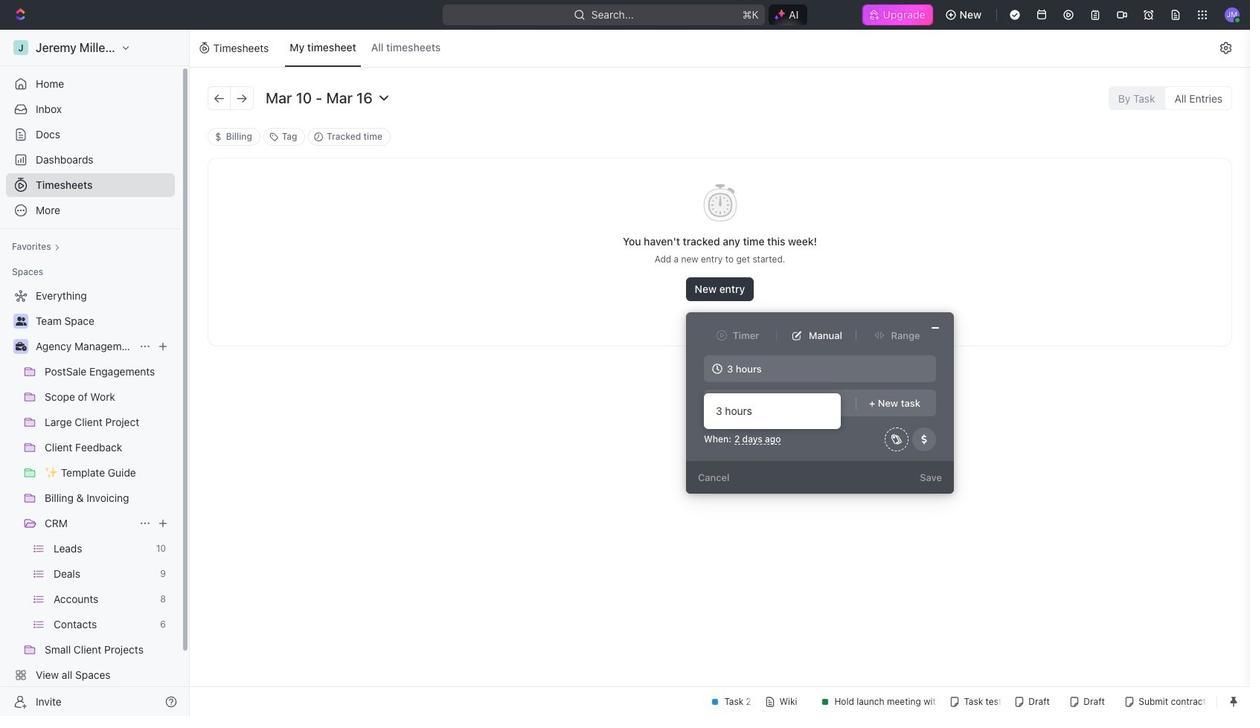 Task type: vqa. For each thing, say whether or not it's contained in the screenshot.
Sidebar navigation
yes



Task type: describe. For each thing, give the bounding box(es) containing it.
Enter time e.g. 3 hours 20 mins text field
[[704, 356, 936, 383]]

tree inside sidebar navigation
[[6, 284, 175, 713]]

business time image
[[15, 342, 26, 351]]

sidebar navigation
[[0, 30, 190, 717]]



Task type: locate. For each thing, give the bounding box(es) containing it.
tree
[[6, 284, 175, 713]]



